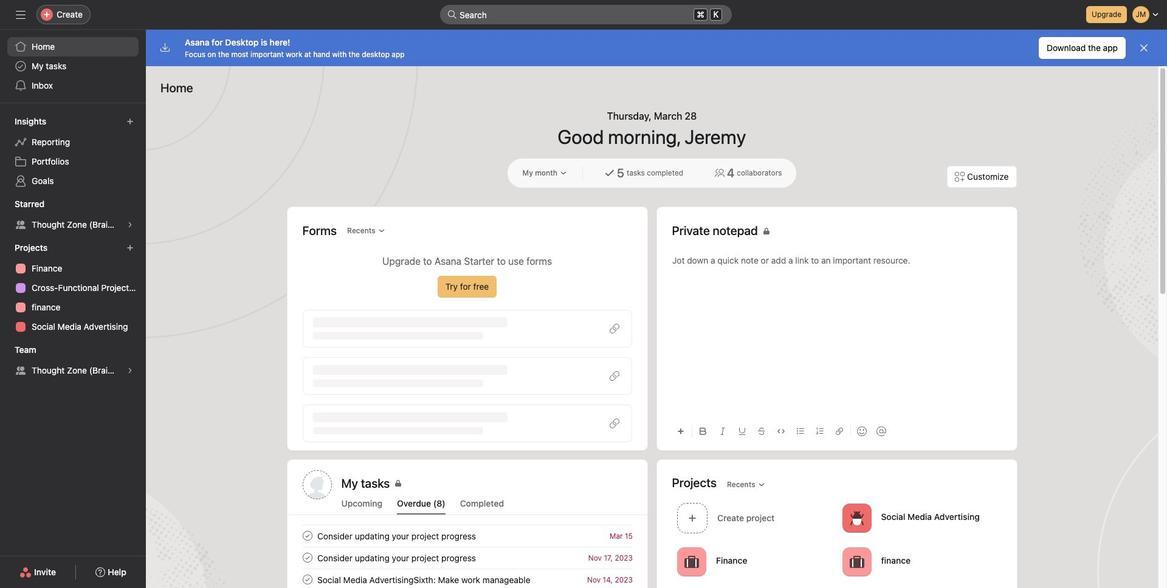 Task type: describe. For each thing, give the bounding box(es) containing it.
bold image
[[699, 428, 707, 435]]

teams element
[[0, 339, 146, 383]]

link image
[[835, 428, 843, 435]]

add profile photo image
[[302, 470, 332, 500]]

mark complete image for mark complete option on the bottom
[[300, 529, 315, 543]]

strikethrough image
[[758, 428, 765, 435]]

starred element
[[0, 193, 146, 237]]

Search tasks, projects, and more text field
[[440, 5, 732, 24]]

2 briefcase image from the left
[[849, 555, 864, 569]]

new insights image
[[126, 118, 134, 125]]

bug image
[[849, 511, 864, 525]]

Mark complete checkbox
[[300, 529, 315, 543]]

dismiss image
[[1139, 43, 1149, 53]]



Task type: vqa. For each thing, say whether or not it's contained in the screenshot.
New Project Or Portfolio image
yes



Task type: locate. For each thing, give the bounding box(es) containing it.
toolbar
[[672, 418, 1001, 445]]

code image
[[777, 428, 784, 435]]

0 horizontal spatial briefcase image
[[684, 555, 699, 569]]

prominent image
[[447, 10, 457, 19]]

projects element
[[0, 237, 146, 339]]

underline image
[[738, 428, 745, 435]]

new project or portfolio image
[[126, 244, 134, 252]]

0 vertical spatial mark complete image
[[300, 529, 315, 543]]

1 mark complete checkbox from the top
[[300, 551, 315, 565]]

see details, thought zone (brainstorm space) image
[[126, 221, 134, 229], [126, 367, 134, 374]]

global element
[[0, 30, 146, 103]]

numbered list image
[[816, 428, 823, 435]]

1 mark complete image from the top
[[300, 529, 315, 543]]

0 vertical spatial mark complete checkbox
[[300, 551, 315, 565]]

bulleted list image
[[797, 428, 804, 435]]

1 briefcase image from the left
[[684, 555, 699, 569]]

mark complete image for 1st mark complete checkbox from the bottom
[[300, 573, 315, 587]]

see details, thought zone (brainstorm space) image for starred element at the top left of the page
[[126, 221, 134, 229]]

at mention image
[[876, 427, 886, 436]]

0 vertical spatial see details, thought zone (brainstorm space) image
[[126, 221, 134, 229]]

2 mark complete image from the top
[[300, 573, 315, 587]]

emoji image
[[857, 427, 866, 436]]

italics image
[[719, 428, 726, 435]]

see details, thought zone (brainstorm space) image for teams element
[[126, 367, 134, 374]]

insights element
[[0, 111, 146, 193]]

hide sidebar image
[[16, 10, 26, 19]]

mark complete image up mark complete icon
[[300, 529, 315, 543]]

None field
[[440, 5, 732, 24]]

1 vertical spatial see details, thought zone (brainstorm space) image
[[126, 367, 134, 374]]

Mark complete checkbox
[[300, 551, 315, 565], [300, 573, 315, 587]]

mark complete image down mark complete icon
[[300, 573, 315, 587]]

list item
[[672, 500, 837, 537], [288, 525, 647, 547], [288, 547, 647, 569], [288, 569, 647, 588]]

mark complete image
[[300, 551, 315, 565]]

see details, thought zone (brainstorm space) image inside starred element
[[126, 221, 134, 229]]

1 see details, thought zone (brainstorm space) image from the top
[[126, 221, 134, 229]]

1 horizontal spatial briefcase image
[[849, 555, 864, 569]]

briefcase image
[[684, 555, 699, 569], [849, 555, 864, 569]]

mark complete image
[[300, 529, 315, 543], [300, 573, 315, 587]]

1 vertical spatial mark complete checkbox
[[300, 573, 315, 587]]

insert an object image
[[677, 428, 684, 435]]

2 see details, thought zone (brainstorm space) image from the top
[[126, 367, 134, 374]]

1 vertical spatial mark complete image
[[300, 573, 315, 587]]

2 mark complete checkbox from the top
[[300, 573, 315, 587]]

mark complete checkbox down mark complete option on the bottom
[[300, 551, 315, 565]]

see details, thought zone (brainstorm space) image inside teams element
[[126, 367, 134, 374]]

mark complete checkbox down mark complete icon
[[300, 573, 315, 587]]



